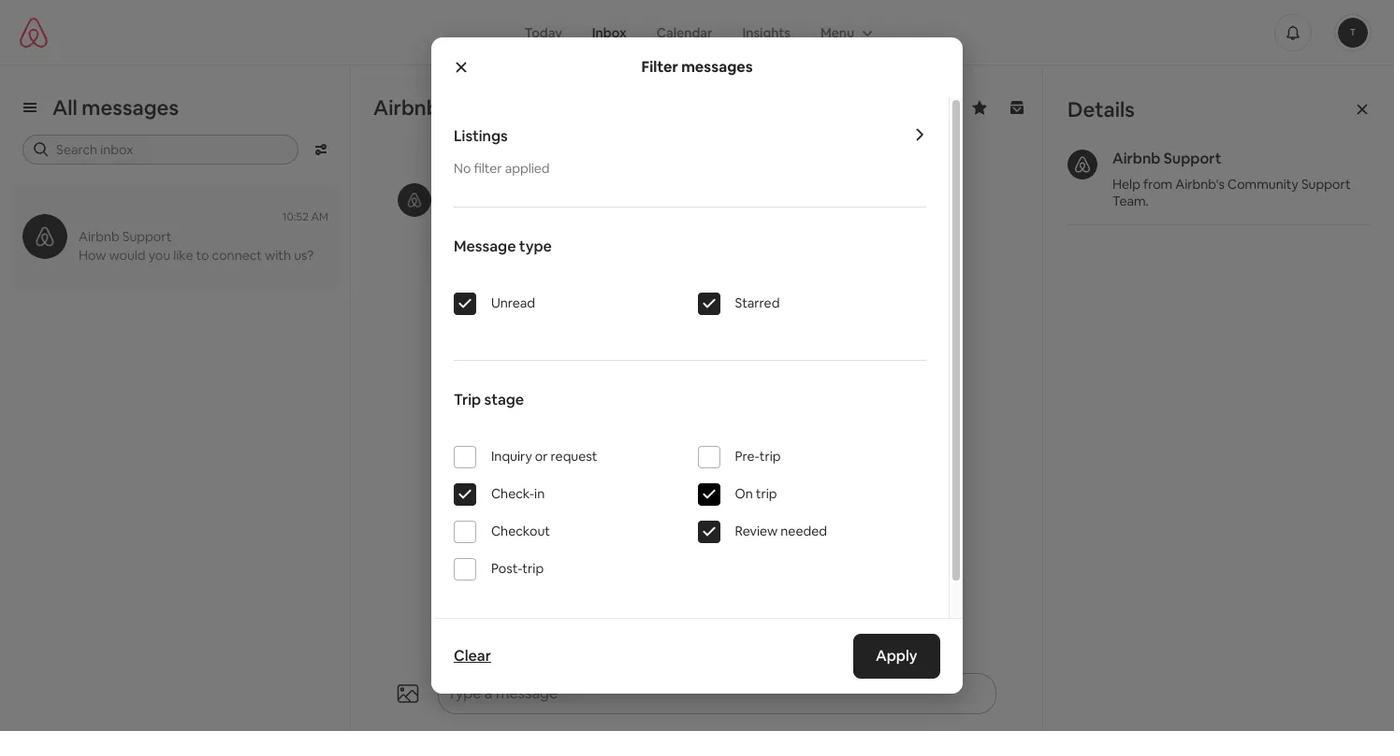 Task type: vqa. For each thing, say whether or not it's contained in the screenshot.
messages for Filter messages
yes



Task type: locate. For each thing, give the bounding box(es) containing it.
today
[[525, 24, 562, 41]]

unread
[[491, 295, 535, 312]]

0 vertical spatial airbnb
[[373, 95, 440, 121]]

all messages
[[52, 95, 179, 121]]

trip right on
[[756, 486, 777, 503]]

messages
[[681, 57, 753, 77], [82, 95, 179, 121]]

calendar
[[657, 24, 713, 41]]

like inside 10:52 am airbnb support how would you like to connect with us?
[[173, 247, 193, 264]]

with left us?
[[265, 247, 291, 264]]

you
[[857, 207, 882, 226], [148, 247, 170, 264]]

messages up search text box
[[82, 95, 179, 121]]

support right community
[[1302, 176, 1351, 193]]

0 vertical spatial like
[[536, 207, 558, 226]]

trip down the checkout
[[523, 561, 544, 577]]

1 horizontal spatial airbnb
[[373, 95, 440, 121]]

1 horizontal spatial to
[[640, 207, 655, 226]]

insights link
[[728, 15, 806, 50]]

team.
[[1113, 193, 1149, 210]]

like up of
[[536, 207, 558, 226]]

1 vertical spatial airbnb
[[1113, 149, 1161, 168]]

0 horizontal spatial messages
[[82, 95, 179, 121]]

clear button
[[445, 638, 501, 676]]

on trip
[[735, 486, 777, 503]]

0 horizontal spatial with
[[265, 247, 291, 264]]

trip stage
[[454, 390, 524, 410]]

1 vertical spatial to
[[196, 247, 209, 264]]

you right get at the right of page
[[857, 207, 882, 226]]

check-
[[491, 486, 534, 503]]

1 vertical spatial you
[[148, 247, 170, 264]]

0 vertical spatial messages
[[681, 57, 753, 77]]

airbnb support
[[373, 95, 524, 121]]

check-in
[[491, 486, 545, 503]]

2 vertical spatial trip
[[523, 561, 544, 577]]

inquiry or request
[[491, 448, 598, 465]]

airbnb for airbnb support help from airbnb's community support team.
[[1113, 149, 1161, 168]]

message
[[454, 237, 516, 256]]

inbox link
[[577, 15, 642, 50]]

support
[[444, 95, 524, 121], [1164, 149, 1222, 168], [1302, 176, 1351, 193], [122, 228, 172, 245]]

to left connect
[[196, 247, 209, 264]]

member
[[487, 229, 546, 249]]

like
[[536, 207, 558, 226], [173, 247, 193, 264]]

on
[[735, 486, 753, 503]]

with
[[443, 229, 473, 249], [265, 247, 291, 264]]

support up 'would' on the top
[[122, 228, 172, 245]]

0 horizontal spatial airbnb
[[79, 228, 119, 245]]

review needed
[[735, 523, 827, 540]]

pre-
[[735, 448, 760, 465]]

new
[[607, 207, 636, 226]]

group
[[806, 15, 885, 50]]

1 horizontal spatial messages
[[681, 57, 753, 77]]

trip
[[760, 448, 781, 465], [756, 486, 777, 503], [523, 561, 544, 577]]

0 vertical spatial to
[[640, 207, 655, 226]]

checkout
[[491, 523, 550, 540]]

trip for on trip
[[756, 486, 777, 503]]

1 horizontal spatial with
[[443, 229, 473, 249]]

1 horizontal spatial you
[[857, 207, 882, 226]]

like left connect
[[173, 247, 193, 264]]

airbnb support image inside the 'details' element
[[1068, 150, 1098, 180]]

trip up on trip
[[760, 448, 781, 465]]

airbnb up help
[[1113, 149, 1161, 168]]

to
[[640, 207, 655, 226], [196, 247, 209, 264]]

1 horizontal spatial like
[[536, 207, 558, 226]]

0 horizontal spatial you
[[148, 247, 170, 264]]

10:52 am airbnb support how would you like to connect with us?
[[79, 210, 329, 264]]

team
[[594, 229, 630, 249]]

filter
[[474, 160, 502, 177]]

airbnb up "how"
[[79, 228, 119, 245]]

0 horizontal spatial to
[[196, 247, 209, 264]]

to up 'right'
[[640, 207, 655, 226]]

messages for filter messages
[[681, 57, 753, 77]]

insights
[[743, 24, 791, 41]]

with left a
[[443, 229, 473, 249]]

let's
[[794, 207, 826, 226]]

2 vertical spatial airbnb
[[79, 228, 119, 245]]

1 vertical spatial messages
[[82, 95, 179, 121]]

hi
[[443, 207, 457, 226]]

airbnb's
[[1176, 176, 1225, 193]]

messages down calendar
[[681, 57, 753, 77]]

pre-trip
[[735, 448, 781, 465]]

request
[[551, 448, 598, 465]]

1 vertical spatial like
[[173, 247, 193, 264]]

away.
[[669, 229, 707, 249]]

from
[[1144, 176, 1173, 193]]

airbnb
[[373, 95, 440, 121], [1113, 149, 1161, 168], [79, 228, 119, 245]]

2 horizontal spatial airbnb
[[1113, 149, 1161, 168]]

airbnb up message from airbnb support icon
[[373, 95, 440, 121]]

details element
[[1044, 66, 1395, 250]]

1 vertical spatial trip
[[756, 486, 777, 503]]

stage
[[484, 390, 524, 410]]

today link
[[510, 15, 577, 50]]

support up listings
[[444, 95, 524, 121]]

airbnb for airbnb support
[[373, 95, 440, 121]]

filter
[[642, 57, 678, 77]]

apply
[[876, 647, 918, 666]]

you right 'would' on the top
[[148, 247, 170, 264]]

post-trip
[[491, 561, 544, 577]]

airbnb support image
[[1068, 150, 1098, 180], [22, 214, 67, 259], [22, 214, 67, 259]]

airbnb inside airbnb support help from airbnb's community support team.
[[1113, 149, 1161, 168]]

0 horizontal spatial like
[[173, 247, 193, 264]]

0 vertical spatial trip
[[760, 448, 781, 465]]

inquiry
[[491, 448, 532, 465]]

apply button
[[854, 635, 941, 679]]

how
[[79, 247, 106, 264]]

0 vertical spatial you
[[857, 207, 882, 226]]

you're
[[562, 207, 604, 226]]

10:52
[[282, 210, 309, 225]]

with inside hi tara, looks like you're new to hosting—welcome! let's get you connected with a member of our team right away.
[[443, 229, 473, 249]]

support up airbnb's
[[1164, 149, 1222, 168]]

messages inside dialog
[[681, 57, 753, 77]]



Task type: describe. For each thing, give the bounding box(es) containing it.
message from airbnb support image
[[398, 183, 431, 217]]

calendar link
[[642, 15, 728, 50]]

message from airbnb support image
[[398, 183, 431, 217]]

inbox
[[592, 24, 627, 41]]

airbnb support image
[[1068, 150, 1098, 180]]

all
[[52, 95, 77, 121]]

get
[[830, 207, 853, 226]]

filter messages dialog
[[431, 37, 963, 694]]

trip for pre-trip
[[760, 448, 781, 465]]

help
[[1113, 176, 1141, 193]]

trip
[[454, 390, 481, 410]]

to inside hi tara, looks like you're new to hosting—welcome! let's get you connected with a member of our team right away.
[[640, 207, 655, 226]]

in
[[534, 486, 545, 503]]

a
[[476, 229, 484, 249]]

right
[[633, 229, 666, 249]]

tara,
[[460, 207, 493, 226]]

connected
[[885, 207, 960, 226]]

airbnb support help from airbnb's community support team.
[[1113, 149, 1351, 210]]

am
[[311, 210, 329, 225]]

airbnb inside 10:52 am airbnb support how would you like to connect with us?
[[79, 228, 119, 245]]

of
[[550, 229, 564, 249]]

connect
[[212, 247, 262, 264]]

community
[[1228, 176, 1299, 193]]

support inside 10:52 am airbnb support how would you like to connect with us?
[[122, 228, 172, 245]]

clear
[[454, 647, 491, 666]]

type
[[519, 237, 552, 256]]

hosting—welcome!
[[658, 207, 791, 226]]

airbnb support sent hi tara, looks like you're new to hosting—welcome! let's get you connected with a member of our team right away.. sent oct 27, 2023, 10:52 am group
[[377, 137, 1017, 251]]

post-
[[491, 561, 523, 577]]

would
[[109, 247, 146, 264]]

our
[[567, 229, 590, 249]]

message type
[[454, 237, 552, 256]]

with inside 10:52 am airbnb support how would you like to connect with us?
[[265, 247, 291, 264]]

or
[[535, 448, 548, 465]]

you inside hi tara, looks like you're new to hosting—welcome! let's get you connected with a member of our team right away.
[[857, 207, 882, 226]]

like inside hi tara, looks like you're new to hosting—welcome! let's get you connected with a member of our team right away.
[[536, 207, 558, 226]]

to inside 10:52 am airbnb support how would you like to connect with us?
[[196, 247, 209, 264]]

you inside 10:52 am airbnb support how would you like to connect with us?
[[148, 247, 170, 264]]

all messages heading
[[52, 95, 179, 121]]

hi tara, looks like you're new to hosting—welcome! let's get you connected with a member of our team right away.
[[443, 207, 960, 249]]

no filter applied
[[454, 160, 550, 177]]

messages for all messages
[[82, 95, 179, 121]]

details
[[1068, 96, 1135, 123]]

looks
[[496, 207, 532, 226]]

listings
[[454, 126, 508, 146]]

starred
[[735, 295, 780, 312]]

trip for post-trip
[[523, 561, 544, 577]]

no
[[454, 160, 471, 177]]

filter messages
[[642, 57, 753, 77]]

Type a message text field
[[440, 676, 961, 713]]

conversation with airbnb support heading
[[373, 95, 901, 121]]

us?
[[294, 247, 314, 264]]

Search text field
[[56, 140, 285, 159]]

needed
[[781, 523, 827, 540]]

review
[[735, 523, 778, 540]]

applied
[[505, 160, 550, 177]]



